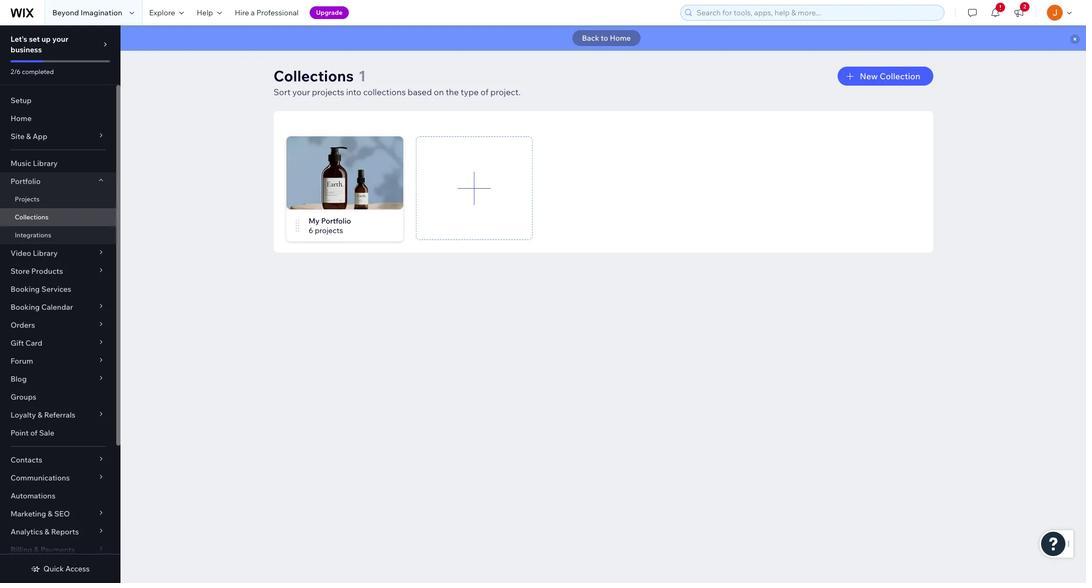 Task type: vqa. For each thing, say whether or not it's contained in the screenshot.
the Map region
no



Task type: describe. For each thing, give the bounding box(es) containing it.
collections link
[[0, 208, 116, 226]]

store
[[11, 266, 30, 276]]

2/6
[[11, 68, 21, 76]]

projects
[[15, 195, 40, 203]]

upgrade button
[[310, 6, 349, 19]]

professional
[[257, 8, 299, 17]]

of inside collections 1 sort your projects into collections based on the type of project.
[[481, 87, 489, 97]]

contacts button
[[0, 451, 116, 469]]

Search for tools, apps, help & more... field
[[694, 5, 941, 20]]

services
[[41, 284, 71, 294]]

blog
[[11, 374, 27, 384]]

help button
[[191, 0, 229, 25]]

access
[[65, 564, 90, 574]]

music
[[11, 159, 31, 168]]

marketing
[[11, 509, 46, 519]]

back
[[582, 33, 600, 43]]

gift card button
[[0, 334, 116, 352]]

to reorder, press the spacebar to grab an item; arrow keys to drag; spacebar to drop; "escape" or "tab" to cancel. list
[[286, 136, 934, 253]]

new
[[860, 71, 878, 81]]

loyalty & referrals button
[[0, 406, 116, 424]]

automations link
[[0, 487, 116, 505]]

a
[[251, 8, 255, 17]]

hire
[[235, 8, 249, 17]]

my portfolio 6 projects
[[309, 216, 351, 235]]

marketing & seo button
[[0, 505, 116, 523]]

& for billing
[[34, 545, 39, 555]]

& for marketing
[[48, 509, 53, 519]]

drag my portfolio. image
[[293, 219, 302, 232]]

card
[[26, 338, 42, 348]]

calendar
[[41, 302, 73, 312]]

gift card
[[11, 338, 42, 348]]

sort
[[274, 87, 291, 97]]

projects link
[[0, 190, 116, 208]]

setup
[[11, 96, 32, 105]]

payments
[[41, 545, 75, 555]]

set
[[29, 34, 40, 44]]

blog button
[[0, 370, 116, 388]]

billing
[[11, 545, 32, 555]]

booking calendar
[[11, 302, 73, 312]]

quick access button
[[31, 564, 90, 574]]

booking for booking services
[[11, 284, 40, 294]]

let's
[[11, 34, 27, 44]]

based
[[408, 87, 432, 97]]

portfolio inside my portfolio 6 projects
[[321, 216, 351, 226]]

new collection
[[860, 71, 921, 81]]

home link
[[0, 109, 116, 127]]

collections for collections
[[15, 213, 49, 221]]

forum button
[[0, 352, 116, 370]]

projects inside collections 1 sort your projects into collections based on the type of project.
[[312, 87, 344, 97]]

referrals
[[44, 410, 75, 420]]

billing & payments button
[[0, 541, 116, 559]]

collections for collections 1 sort your projects into collections based on the type of project.
[[274, 67, 354, 85]]

back to home button
[[573, 30, 641, 46]]

2 button
[[1008, 0, 1031, 25]]

setup link
[[0, 91, 116, 109]]

loyalty & referrals
[[11, 410, 75, 420]]

my
[[309, 216, 319, 226]]

new collection button
[[838, 67, 934, 86]]

business
[[11, 45, 42, 54]]

portfolio button
[[0, 172, 116, 190]]

communications button
[[0, 469, 116, 487]]

into
[[346, 87, 362, 97]]

automations
[[11, 491, 55, 501]]

music library link
[[0, 154, 116, 172]]

2
[[1024, 3, 1027, 10]]

up
[[42, 34, 51, 44]]

music library
[[11, 159, 58, 168]]

video library button
[[0, 244, 116, 262]]

contacts
[[11, 455, 42, 465]]

beyond imagination
[[52, 8, 122, 17]]

home inside button
[[610, 33, 631, 43]]

booking for booking calendar
[[11, 302, 40, 312]]

imagination
[[81, 8, 122, 17]]

orders button
[[0, 316, 116, 334]]

back to home
[[582, 33, 631, 43]]

beyond
[[52, 8, 79, 17]]

library for video library
[[33, 249, 58, 258]]

collection
[[880, 71, 921, 81]]

analytics & reports
[[11, 527, 79, 537]]

analytics & reports button
[[0, 523, 116, 541]]

hire a professional link
[[229, 0, 305, 25]]

& for loyalty
[[38, 410, 42, 420]]

& for analytics
[[45, 527, 49, 537]]

collections 1 sort your projects into collections based on the type of project.
[[274, 67, 521, 97]]



Task type: locate. For each thing, give the bounding box(es) containing it.
library up portfolio dropdown button
[[33, 159, 58, 168]]

marketing & seo
[[11, 509, 70, 519]]

groups link
[[0, 388, 116, 406]]

& right billing at bottom
[[34, 545, 39, 555]]

1 horizontal spatial collections
[[274, 67, 354, 85]]

collections inside collections 1 sort your projects into collections based on the type of project.
[[274, 67, 354, 85]]

library for music library
[[33, 159, 58, 168]]

integrations
[[15, 231, 51, 239]]

0 vertical spatial portfolio
[[11, 177, 41, 186]]

explore
[[149, 8, 175, 17]]

1 vertical spatial home
[[11, 114, 32, 123]]

orders
[[11, 320, 35, 330]]

loyalty
[[11, 410, 36, 420]]

portfolio right my on the top left
[[321, 216, 351, 226]]

booking
[[11, 284, 40, 294], [11, 302, 40, 312]]

portfolio
[[11, 177, 41, 186], [321, 216, 351, 226]]

home right the to
[[610, 33, 631, 43]]

your right sort
[[293, 87, 310, 97]]

seo
[[54, 509, 70, 519]]

forum
[[11, 356, 33, 366]]

1 vertical spatial of
[[30, 428, 37, 438]]

0 vertical spatial collections
[[274, 67, 354, 85]]

0 vertical spatial home
[[610, 33, 631, 43]]

booking inside popup button
[[11, 302, 40, 312]]

booking services
[[11, 284, 71, 294]]

0 horizontal spatial your
[[52, 34, 68, 44]]

1 vertical spatial library
[[33, 249, 58, 258]]

1 horizontal spatial portfolio
[[321, 216, 351, 226]]

collections up integrations
[[15, 213, 49, 221]]

communications
[[11, 473, 70, 483]]

0 vertical spatial of
[[481, 87, 489, 97]]

booking down store
[[11, 284, 40, 294]]

1 vertical spatial collections
[[15, 213, 49, 221]]

0 vertical spatial booking
[[11, 284, 40, 294]]

1 horizontal spatial of
[[481, 87, 489, 97]]

& right 'site'
[[26, 132, 31, 141]]

video library
[[11, 249, 58, 258]]

projects right 6
[[315, 226, 343, 235]]

& left the seo
[[48, 509, 53, 519]]

& right loyalty
[[38, 410, 42, 420]]

2 library from the top
[[33, 249, 58, 258]]

products
[[31, 266, 63, 276]]

home down setup
[[11, 114, 32, 123]]

site & app button
[[0, 127, 116, 145]]

your inside collections 1 sort your projects into collections based on the type of project.
[[293, 87, 310, 97]]

your for let's
[[52, 34, 68, 44]]

point of sale link
[[0, 424, 116, 442]]

1 vertical spatial projects
[[315, 226, 343, 235]]

0 horizontal spatial of
[[30, 428, 37, 438]]

1 vertical spatial your
[[293, 87, 310, 97]]

type
[[461, 87, 479, 97]]

0 vertical spatial your
[[52, 34, 68, 44]]

quick access
[[44, 564, 90, 574]]

&
[[26, 132, 31, 141], [38, 410, 42, 420], [48, 509, 53, 519], [45, 527, 49, 537], [34, 545, 39, 555]]

1 horizontal spatial home
[[610, 33, 631, 43]]

of inside point of sale link
[[30, 428, 37, 438]]

1 vertical spatial booking
[[11, 302, 40, 312]]

home inside sidebar element
[[11, 114, 32, 123]]

portfolio up projects
[[11, 177, 41, 186]]

6
[[309, 226, 313, 235]]

1 library from the top
[[33, 159, 58, 168]]

library inside popup button
[[33, 249, 58, 258]]

of left sale
[[30, 428, 37, 438]]

point of sale
[[11, 428, 54, 438]]

reports
[[51, 527, 79, 537]]

0 vertical spatial projects
[[312, 87, 344, 97]]

portfolio inside dropdown button
[[11, 177, 41, 186]]

video
[[11, 249, 31, 258]]

booking services link
[[0, 280, 116, 298]]

app
[[33, 132, 47, 141]]

sidebar element
[[0, 25, 121, 583]]

back to home alert
[[121, 25, 1087, 51]]

hire a professional
[[235, 8, 299, 17]]

your right up at left
[[52, 34, 68, 44]]

on
[[434, 87, 444, 97]]

quick
[[44, 564, 64, 574]]

1 horizontal spatial your
[[293, 87, 310, 97]]

& left reports
[[45, 527, 49, 537]]

your inside let's set up your business
[[52, 34, 68, 44]]

& for site
[[26, 132, 31, 141]]

help
[[197, 8, 213, 17]]

project.
[[491, 87, 521, 97]]

2 booking from the top
[[11, 302, 40, 312]]

& inside popup button
[[34, 545, 39, 555]]

completed
[[22, 68, 54, 76]]

collections inside collections link
[[15, 213, 49, 221]]

1 vertical spatial portfolio
[[321, 216, 351, 226]]

the
[[446, 87, 459, 97]]

1
[[359, 67, 366, 85]]

booking calendar button
[[0, 298, 116, 316]]

integrations link
[[0, 226, 116, 244]]

1 booking from the top
[[11, 284, 40, 294]]

to
[[601, 33, 609, 43]]

collections up sort
[[274, 67, 354, 85]]

point
[[11, 428, 29, 438]]

your for collections
[[293, 87, 310, 97]]

0 vertical spatial library
[[33, 159, 58, 168]]

of right type
[[481, 87, 489, 97]]

0 horizontal spatial portfolio
[[11, 177, 41, 186]]

library
[[33, 159, 58, 168], [33, 249, 58, 258]]

2/6 completed
[[11, 68, 54, 76]]

store products
[[11, 266, 63, 276]]

store products button
[[0, 262, 116, 280]]

projects
[[312, 87, 344, 97], [315, 226, 343, 235]]

library up products
[[33, 249, 58, 258]]

0 horizontal spatial home
[[11, 114, 32, 123]]

your
[[52, 34, 68, 44], [293, 87, 310, 97]]

home
[[610, 33, 631, 43], [11, 114, 32, 123]]

collections
[[363, 87, 406, 97]]

let's set up your business
[[11, 34, 68, 54]]

analytics
[[11, 527, 43, 537]]

projects left into
[[312, 87, 344, 97]]

gift
[[11, 338, 24, 348]]

0 horizontal spatial collections
[[15, 213, 49, 221]]

site
[[11, 132, 24, 141]]

upgrade
[[316, 8, 343, 16]]

booking up orders at bottom
[[11, 302, 40, 312]]

projects inside my portfolio 6 projects
[[315, 226, 343, 235]]

billing & payments
[[11, 545, 75, 555]]



